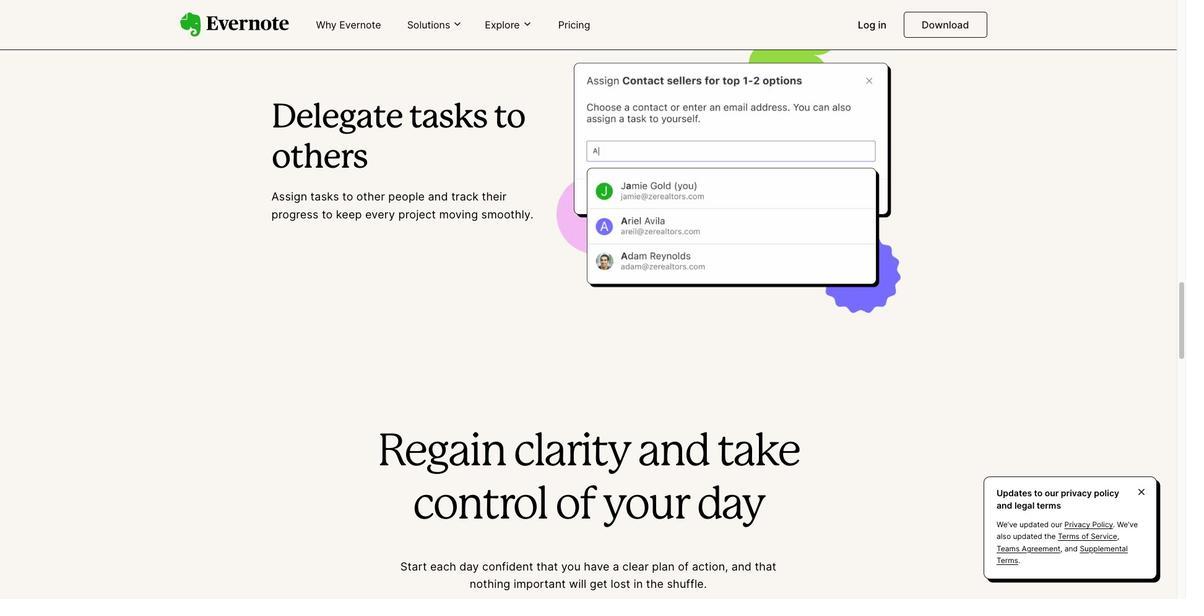 Task type: vqa. For each thing, say whether or not it's contained in the screenshot.
Privacy Policy link
yes



Task type: describe. For each thing, give the bounding box(es) containing it.
smoothly.
[[482, 208, 534, 221]]

have
[[584, 560, 610, 573]]

every
[[365, 208, 395, 221]]

assign
[[272, 190, 307, 203]]

and inside updates to our privacy policy and legal terms
[[997, 500, 1013, 511]]

clarity
[[513, 432, 630, 474]]

start
[[401, 560, 427, 573]]

project
[[399, 208, 436, 221]]

we've updated our privacy policy
[[997, 520, 1113, 530]]

get
[[590, 578, 608, 591]]

each
[[430, 560, 456, 573]]

log
[[858, 19, 876, 31]]

download
[[922, 19, 970, 31]]

will
[[569, 578, 587, 591]]

start each day confident that you have a clear plan of action, and that nothing important will get lost in the shuffle.
[[401, 560, 777, 591]]

solutions button
[[404, 18, 467, 32]]

confident
[[482, 560, 533, 573]]

day inside "start each day confident that you have a clear plan of action, and that nothing important will get lost in the shuffle."
[[460, 560, 479, 573]]

terms of service , teams agreement , and
[[997, 532, 1120, 553]]

their
[[482, 190, 507, 203]]

action,
[[692, 560, 729, 573]]

you
[[562, 560, 581, 573]]

nothing
[[470, 578, 511, 591]]

updates to our privacy policy and legal terms
[[997, 488, 1120, 511]]

terms
[[1037, 500, 1062, 511]]

moving
[[439, 208, 478, 221]]

updated inside . we've also updated the
[[1013, 532, 1043, 542]]

of inside regain clarity and take control of your day
[[555, 486, 595, 528]]

and inside "start each day confident that you have a clear plan of action, and that nothing important will get lost in the shuffle."
[[732, 560, 752, 573]]

assign tasks to other people and track their progress to keep every project moving smoothly.
[[272, 190, 534, 221]]

to inside updates to our privacy policy and legal terms
[[1035, 488, 1043, 499]]

regain
[[378, 432, 506, 474]]

other
[[357, 190, 385, 203]]

supplemental terms link
[[997, 544, 1128, 565]]

0 vertical spatial updated
[[1020, 520, 1049, 530]]

terms of service link
[[1058, 532, 1118, 542]]

evernote logo image
[[180, 12, 289, 37]]

. for .
[[1019, 556, 1021, 565]]

service
[[1091, 532, 1118, 542]]

assign-tasks screen image
[[557, 20, 906, 328]]

download link
[[904, 12, 988, 38]]

why evernote link
[[309, 14, 389, 37]]

clear
[[623, 560, 649, 573]]

of inside terms of service , teams agreement , and
[[1082, 532, 1089, 542]]

and inside terms of service , teams agreement , and
[[1065, 544, 1078, 553]]

in inside "start each day confident that you have a clear plan of action, and that nothing important will get lost in the shuffle."
[[634, 578, 643, 591]]

legal
[[1015, 500, 1035, 511]]

policy
[[1093, 520, 1113, 530]]

tasks for assign
[[311, 190, 339, 203]]

keep
[[336, 208, 362, 221]]

1 that from the left
[[537, 560, 558, 573]]

day inside regain clarity and take control of your day
[[697, 486, 765, 528]]

and inside assign tasks to other people and track their progress to keep every project moving smoothly.
[[428, 190, 448, 203]]

supplemental terms
[[997, 544, 1128, 565]]

in inside log in link
[[879, 19, 887, 31]]

our for privacy
[[1051, 520, 1063, 530]]

0 horizontal spatial ,
[[1061, 544, 1063, 553]]

supplemental
[[1080, 544, 1128, 553]]



Task type: locate. For each thing, give the bounding box(es) containing it.
0 horizontal spatial of
[[555, 486, 595, 528]]

1 horizontal spatial we've
[[1118, 520, 1138, 530]]

0 vertical spatial our
[[1045, 488, 1059, 499]]

lost
[[611, 578, 631, 591]]

we've
[[997, 520, 1018, 530], [1118, 520, 1138, 530]]

shuffle.
[[667, 578, 707, 591]]

track
[[452, 190, 479, 203]]

teams agreement link
[[997, 544, 1061, 553]]

our up terms of service , teams agreement , and
[[1051, 520, 1063, 530]]

pricing link
[[551, 14, 598, 37]]

1 vertical spatial the
[[646, 578, 664, 591]]

the inside . we've also updated the
[[1045, 532, 1056, 542]]

2 that from the left
[[755, 560, 777, 573]]

the down plan
[[646, 578, 664, 591]]

our inside updates to our privacy policy and legal terms
[[1045, 488, 1059, 499]]

. for . we've also updated the
[[1113, 520, 1116, 530]]

0 vertical spatial day
[[697, 486, 765, 528]]

we've up also
[[997, 520, 1018, 530]]

privacy
[[1061, 488, 1092, 499]]

privacy
[[1065, 520, 1091, 530]]

0 vertical spatial .
[[1113, 520, 1116, 530]]

and inside regain clarity and take control of your day
[[638, 432, 709, 474]]

0 horizontal spatial day
[[460, 560, 479, 573]]

. we've also updated the
[[997, 520, 1138, 542]]

1 horizontal spatial the
[[1045, 532, 1056, 542]]

plan
[[652, 560, 675, 573]]

1 horizontal spatial that
[[755, 560, 777, 573]]

updated
[[1020, 520, 1049, 530], [1013, 532, 1043, 542]]

1 vertical spatial tasks
[[311, 190, 339, 203]]

that right action,
[[755, 560, 777, 573]]

in right the lost
[[634, 578, 643, 591]]

and down . we've also updated the
[[1065, 544, 1078, 553]]

the
[[1045, 532, 1056, 542], [646, 578, 664, 591]]

our up terms
[[1045, 488, 1059, 499]]

tasks inside delegate tasks to others
[[409, 103, 488, 134]]

and down "updates"
[[997, 500, 1013, 511]]

day down take
[[697, 486, 765, 528]]

of down 'privacy policy' link
[[1082, 532, 1089, 542]]

2 vertical spatial of
[[678, 560, 689, 573]]

delegate
[[272, 103, 403, 134]]

of inside "start each day confident that you have a clear plan of action, and that nothing important will get lost in the shuffle."
[[678, 560, 689, 573]]

. up service
[[1113, 520, 1116, 530]]

, down . we've also updated the
[[1061, 544, 1063, 553]]

0 vertical spatial tasks
[[409, 103, 488, 134]]

pricing
[[558, 19, 590, 31]]

we've inside . we've also updated the
[[1118, 520, 1138, 530]]

and up your
[[638, 432, 709, 474]]

. down 'teams agreement' link
[[1019, 556, 1021, 565]]

1 vertical spatial terms
[[997, 556, 1019, 565]]

terms down 'privacy'
[[1058, 532, 1080, 542]]

, up supplemental
[[1118, 532, 1120, 542]]

agreement
[[1022, 544, 1061, 553]]

1 horizontal spatial ,
[[1118, 532, 1120, 542]]

we've right policy on the right
[[1118, 520, 1138, 530]]

evernote
[[340, 19, 381, 31]]

0 vertical spatial the
[[1045, 532, 1056, 542]]

day
[[697, 486, 765, 528], [460, 560, 479, 573]]

log in link
[[851, 14, 894, 37]]

terms inside supplemental terms
[[997, 556, 1019, 565]]

explore button
[[481, 18, 536, 32]]

important
[[514, 578, 566, 591]]

0 horizontal spatial terms
[[997, 556, 1019, 565]]

of down "clarity"
[[555, 486, 595, 528]]

why
[[316, 19, 337, 31]]

of
[[555, 486, 595, 528], [1082, 532, 1089, 542], [678, 560, 689, 573]]

. inside . we've also updated the
[[1113, 520, 1116, 530]]

to
[[494, 103, 525, 134], [343, 190, 353, 203], [322, 208, 333, 221], [1035, 488, 1043, 499]]

terms
[[1058, 532, 1080, 542], [997, 556, 1019, 565]]

0 horizontal spatial the
[[646, 578, 664, 591]]

your
[[603, 486, 689, 528]]

1 horizontal spatial day
[[697, 486, 765, 528]]

tasks inside assign tasks to other people and track their progress to keep every project moving smoothly.
[[311, 190, 339, 203]]

and right action,
[[732, 560, 752, 573]]

explore
[[485, 18, 520, 31]]

1 vertical spatial our
[[1051, 520, 1063, 530]]

and left track
[[428, 190, 448, 203]]

1 vertical spatial updated
[[1013, 532, 1043, 542]]

solutions
[[407, 18, 450, 31]]

1 vertical spatial day
[[460, 560, 479, 573]]

.
[[1113, 520, 1116, 530], [1019, 556, 1021, 565]]

0 vertical spatial in
[[879, 19, 887, 31]]

updated down "legal"
[[1020, 520, 1049, 530]]

0 horizontal spatial .
[[1019, 556, 1021, 565]]

that up important
[[537, 560, 558, 573]]

to inside delegate tasks to others
[[494, 103, 525, 134]]

teams
[[997, 544, 1020, 553]]

take
[[717, 432, 800, 474]]

0 horizontal spatial we've
[[997, 520, 1018, 530]]

in right log
[[879, 19, 887, 31]]

regain clarity and take control of your day
[[378, 432, 800, 528]]

policy
[[1095, 488, 1120, 499]]

delegate tasks to others
[[272, 103, 525, 174]]

control
[[413, 486, 547, 528]]

and
[[428, 190, 448, 203], [638, 432, 709, 474], [997, 500, 1013, 511], [1065, 544, 1078, 553], [732, 560, 752, 573]]

,
[[1118, 532, 1120, 542], [1061, 544, 1063, 553]]

why evernote
[[316, 19, 381, 31]]

privacy policy link
[[1065, 520, 1113, 530]]

1 horizontal spatial in
[[879, 19, 887, 31]]

people
[[388, 190, 425, 203]]

others
[[272, 143, 368, 174]]

0 vertical spatial of
[[555, 486, 595, 528]]

1 vertical spatial ,
[[1061, 544, 1063, 553]]

1 vertical spatial in
[[634, 578, 643, 591]]

0 horizontal spatial in
[[634, 578, 643, 591]]

of up shuffle.
[[678, 560, 689, 573]]

1 vertical spatial .
[[1019, 556, 1021, 565]]

that
[[537, 560, 558, 573], [755, 560, 777, 573]]

1 vertical spatial of
[[1082, 532, 1089, 542]]

2 we've from the left
[[1118, 520, 1138, 530]]

in
[[879, 19, 887, 31], [634, 578, 643, 591]]

1 horizontal spatial terms
[[1058, 532, 1080, 542]]

day right each
[[460, 560, 479, 573]]

2 horizontal spatial of
[[1082, 532, 1089, 542]]

the inside "start each day confident that you have a clear plan of action, and that nothing important will get lost in the shuffle."
[[646, 578, 664, 591]]

updated up 'teams agreement' link
[[1013, 532, 1043, 542]]

our for privacy
[[1045, 488, 1059, 499]]

0 horizontal spatial that
[[537, 560, 558, 573]]

log in
[[858, 19, 887, 31]]

0 vertical spatial ,
[[1118, 532, 1120, 542]]

1 horizontal spatial tasks
[[409, 103, 488, 134]]

the down we've updated our privacy policy
[[1045, 532, 1056, 542]]

terms inside terms of service , teams agreement , and
[[1058, 532, 1080, 542]]

tasks for delegate
[[409, 103, 488, 134]]

terms down teams
[[997, 556, 1019, 565]]

1 horizontal spatial of
[[678, 560, 689, 573]]

1 horizontal spatial .
[[1113, 520, 1116, 530]]

a
[[613, 560, 619, 573]]

also
[[997, 532, 1011, 542]]

our
[[1045, 488, 1059, 499], [1051, 520, 1063, 530]]

1 we've from the left
[[997, 520, 1018, 530]]

0 vertical spatial terms
[[1058, 532, 1080, 542]]

progress
[[272, 208, 319, 221]]

0 horizontal spatial tasks
[[311, 190, 339, 203]]

updates
[[997, 488, 1032, 499]]

tasks
[[409, 103, 488, 134], [311, 190, 339, 203]]



